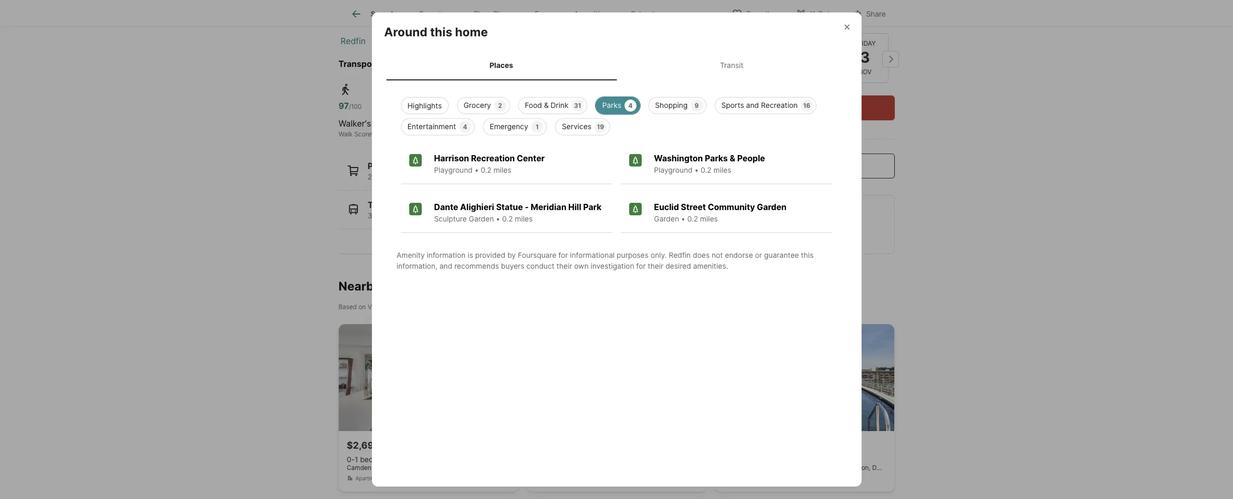 Task type: vqa. For each thing, say whether or not it's contained in the screenshot.
Search
yes



Task type: describe. For each thing, give the bounding box(es) containing it.
1 horizontal spatial and
[[746, 100, 759, 109]]

beds
[[360, 455, 377, 464]]

washington
[[654, 153, 703, 163]]

0 vertical spatial washington,
[[436, 36, 484, 46]]

floor
[[474, 9, 491, 18]]

by
[[507, 250, 516, 259]]

parks
[[471, 172, 489, 181]]

• inside washington parks & people playground • 0.2 miles
[[695, 165, 699, 174]]

97
[[339, 101, 349, 111]]

next image
[[882, 51, 899, 67]]

0.2 inside dante alighieri statue - meridian hill park sculpture garden • 0.2 miles
[[502, 214, 513, 223]]

0.2 inside euclid street community garden garden • 0.2 miles
[[687, 214, 698, 223]]

| 2420 14th st nw, washington, dc 20009 button
[[715, 324, 902, 492]]

2420
[[781, 464, 796, 471]]

playground inside the harrison recreation center playground • 0.2 miles
[[434, 165, 473, 174]]

• inside the harrison recreation center playground • 0.2 miles
[[475, 165, 479, 174]]

search link
[[350, 8, 396, 20]]

paradise
[[373, 118, 407, 129]]

14 down nearby rentals
[[384, 303, 391, 311]]

columbia link
[[382, 36, 419, 46]]

recreation inside the harrison recreation center playground • 0.2 miles
[[471, 153, 515, 163]]

self guided tour
[[796, 6, 844, 13]]

$2,699+
[[347, 440, 386, 451]]

3
[[860, 49, 870, 67]]

miles inside euclid street community garden garden • 0.2 miles
[[700, 214, 718, 223]]

bike
[[535, 130, 547, 138]]

1 horizontal spatial garden
[[654, 214, 679, 223]]

garden inside dante alighieri statue - meridian hill park sculpture garden • 0.2 miles
[[469, 214, 494, 223]]

81 for excellent
[[440, 101, 449, 111]]

on
[[359, 303, 366, 311]]

h4,
[[589, 211, 601, 220]]

today:
[[764, 234, 789, 244]]

redfin inside amenity information is provided by foursquare for informational purposes only. redfin does not endorse or guarantee this information, and recommends buyers conduct their own investigation for their desired amenities.
[[669, 250, 691, 259]]

dante alighieri statue - meridian hill park sculpture garden • 0.2 miles
[[434, 202, 601, 223]]

entertainment
[[407, 122, 456, 130]]

parks inside list box
[[602, 100, 621, 109]]

16
[[803, 101, 810, 109]]

54,
[[442, 211, 452, 220]]

63,
[[467, 211, 478, 220]]

schedule tour button
[[732, 95, 895, 120]]

recommends
[[454, 261, 499, 270]]

schools
[[631, 9, 658, 18]]

emergency
[[490, 122, 528, 130]]

washington, inside button
[[834, 464, 871, 471]]

h8,
[[603, 211, 615, 220]]

0 horizontal spatial dc
[[486, 36, 498, 46]]

view right on
[[368, 303, 382, 311]]

score for excellent
[[461, 130, 478, 138]]

grocery
[[464, 100, 491, 109]]

playground inside washington parks & people playground • 0.2 miles
[[654, 165, 693, 174]]

view up columbia on the left top
[[384, 4, 414, 19]]

purposes
[[617, 250, 649, 259]]

fees tab
[[523, 2, 562, 26]]

9:00
[[791, 234, 809, 244]]

green,
[[551, 211, 573, 220]]

20009
[[883, 464, 902, 471]]

statue
[[496, 202, 523, 212]]

-
[[525, 202, 529, 212]]

am-
[[811, 234, 828, 244]]

4 inside places 2 groceries, 27 restaurants, 4 parks
[[464, 172, 468, 181]]

sculpture
[[434, 214, 467, 223]]

1 inside around this home dialog
[[536, 123, 539, 130]]

am,
[[676, 211, 689, 220]]

• inside dante alighieri statue - meridian hill park sculpture garden • 0.2 miles
[[496, 214, 500, 223]]

/100 for walker's
[[349, 103, 362, 110]]

list box inside around this home dialog
[[392, 93, 841, 135]]

14th
[[798, 464, 811, 471]]

tour inside option
[[832, 6, 844, 13]]

0.2 inside the harrison recreation center playground • 0.2 miles
[[481, 165, 492, 174]]

walker's
[[339, 118, 371, 129]]

search
[[371, 9, 396, 18]]

1 horizontal spatial recreation
[[761, 100, 798, 109]]

food & drink
[[525, 100, 568, 109]]

apartment
[[355, 475, 382, 481]]

community
[[708, 202, 755, 212]]

transit
[[477, 118, 502, 129]]

floor plans
[[474, 9, 512, 18]]

highlights
[[407, 101, 442, 110]]

0-
[[347, 455, 355, 464]]

nw,
[[821, 464, 833, 471]]

only.
[[651, 250, 667, 259]]

tab list containing search
[[338, 0, 678, 26]]

• inside euclid street community garden garden • 0.2 miles
[[681, 214, 685, 223]]

does
[[693, 250, 710, 259]]

friday 3 nov
[[854, 40, 875, 76]]

people
[[737, 153, 765, 163]]

restaurants,
[[421, 172, 462, 181]]

pm
[[848, 234, 861, 244]]

places 2 groceries, 27 restaurants, 4 parks
[[368, 161, 489, 181]]

shopping
[[655, 100, 688, 109]]

self guided tour list box
[[732, 0, 895, 23]]

0 horizontal spatial this
[[430, 25, 452, 39]]

harrison recreation center playground • 0.2 miles
[[434, 153, 545, 174]]

2 their from the left
[[648, 261, 663, 270]]

0 horizontal spatial &
[[544, 100, 549, 109]]

friday
[[854, 40, 875, 48]]

excellent transit transit score
[[440, 118, 502, 138]]

9
[[695, 101, 699, 109]]

14 up today:
[[763, 205, 773, 215]]

amenities tab
[[562, 2, 619, 26]]

share button
[[843, 2, 895, 24]]

yellow
[[691, 211, 714, 220]]

0.2 inside washington parks & people playground • 0.2 miles
[[701, 165, 711, 174]]

overview tab
[[407, 2, 462, 26]]

around this home dialog
[[372, 12, 861, 487]]

w47,
[[643, 211, 660, 220]]

81 /100 for excellent
[[440, 101, 462, 111]]

6:00
[[828, 234, 846, 244]]

dc inside button
[[872, 464, 881, 471]]

® for paradise
[[371, 130, 375, 138]]

schedule tour
[[785, 103, 841, 113]]

harrison
[[434, 153, 469, 163]]

score for walker's
[[354, 130, 371, 138]]

services
[[562, 122, 591, 130]]

schools tab
[[619, 2, 669, 26]]

food
[[525, 100, 542, 109]]

transit for transit
[[720, 61, 743, 70]]

open
[[741, 234, 762, 244]]

19
[[597, 123, 604, 130]]

washington, dc link
[[436, 36, 498, 46]]

d32,
[[532, 211, 549, 220]]

/100 for very
[[544, 103, 557, 110]]

camden
[[347, 464, 371, 471]]



Task type: locate. For each thing, give the bounding box(es) containing it.
redfin link
[[341, 36, 366, 46]]

view up open on the right
[[741, 205, 761, 215]]

0.2 down the statue
[[502, 214, 513, 223]]

st
[[813, 464, 819, 471]]

garden up today:
[[757, 202, 787, 212]]

0 horizontal spatial for
[[558, 250, 568, 259]]

places down washington, dc link
[[490, 61, 513, 70]]

miles
[[494, 165, 511, 174], [714, 165, 731, 174], [515, 214, 533, 223], [700, 214, 718, 223]]

1 vertical spatial places
[[368, 161, 395, 171]]

1 vertical spatial transit
[[440, 130, 460, 138]]

0 horizontal spatial washington,
[[436, 36, 484, 46]]

transit tab
[[617, 52, 847, 78]]

2 inside around this home dialog
[[498, 101, 502, 109]]

81 /100 up excellent
[[440, 101, 462, 111]]

1 vertical spatial around
[[384, 25, 427, 39]]

1 horizontal spatial their
[[648, 261, 663, 270]]

0 vertical spatial 2
[[498, 101, 502, 109]]

amenities.
[[693, 261, 728, 270]]

score inside 'walker's paradise walk score ®'
[[354, 130, 371, 138]]

playground down harrison
[[434, 165, 473, 174]]

based on view 14
[[338, 303, 391, 311]]

around this home
[[384, 25, 488, 39]]

1 score from the left
[[354, 130, 371, 138]]

® down the bikeable at the left top of page
[[566, 130, 570, 138]]

transit up sports
[[720, 61, 743, 70]]

0 vertical spatial this
[[430, 25, 452, 39]]

$2,699+ 0-1 beds camden roosevelt
[[347, 440, 402, 471]]

0 vertical spatial 1
[[536, 123, 539, 130]]

3 score from the left
[[549, 130, 566, 138]]

0 vertical spatial transit
[[720, 61, 743, 70]]

0 vertical spatial &
[[544, 100, 549, 109]]

favorite button
[[723, 2, 783, 24]]

nov
[[858, 68, 871, 76]]

dc up places tab on the top of page
[[486, 36, 498, 46]]

1 vertical spatial redfin
[[669, 250, 691, 259]]

0 vertical spatial and
[[746, 100, 759, 109]]

tour right out
[[832, 6, 844, 13]]

1 ® from the left
[[371, 130, 375, 138]]

81 for very
[[535, 101, 544, 111]]

and inside amenity information is provided by foursquare for informational purposes only. redfin does not endorse or guarantee this information, and recommends buyers conduct their own investigation for their desired amenities.
[[439, 261, 452, 270]]

1 vertical spatial parks
[[705, 153, 728, 163]]

• right 64,
[[496, 214, 500, 223]]

1 horizontal spatial ®
[[566, 130, 570, 138]]

sports
[[721, 100, 744, 109]]

2 horizontal spatial garden
[[757, 202, 787, 212]]

washington parks & people playground • 0.2 miles
[[654, 153, 765, 174]]

81 up excellent
[[440, 101, 449, 111]]

score inside excellent transit transit score
[[461, 130, 478, 138]]

2 score from the left
[[461, 130, 478, 138]]

43,
[[415, 211, 427, 220]]

redfin up transportation
[[341, 36, 366, 46]]

dc left '20009'
[[872, 464, 881, 471]]

view 14
[[741, 205, 773, 215]]

4 left transit
[[463, 123, 467, 130]]

1 vertical spatial tab list
[[384, 50, 849, 80]]

washington, dc
[[436, 36, 498, 46]]

1 vertical spatial &
[[730, 153, 735, 163]]

transit for transit 305, 325, 42, 43, 52, 54, 59, 63, 64, 90, 92, 96, d32, green, h2, h4, h8, s2, s9, w47, wp-am, yellow
[[368, 199, 396, 210]]

4 left shopping
[[628, 101, 633, 109]]

and right sports
[[746, 100, 759, 109]]

garden
[[757, 202, 787, 212], [469, 214, 494, 223], [654, 214, 679, 223]]

1 vertical spatial recreation
[[471, 153, 515, 163]]

miles down "street"
[[700, 214, 718, 223]]

photo of 2101 16th st nw, washington, dc 20009 image
[[338, 324, 518, 431]]

score right bike
[[549, 130, 566, 138]]

guided
[[809, 6, 830, 13]]

around down search
[[384, 25, 427, 39]]

center
[[517, 153, 545, 163]]

playground
[[434, 165, 473, 174], [654, 165, 693, 174]]

miles right parks
[[494, 165, 511, 174]]

parks up the 19
[[602, 100, 621, 109]]

around for around this home
[[384, 25, 427, 39]]

nearby
[[338, 279, 381, 294]]

miles inside washington parks & people playground • 0.2 miles
[[714, 165, 731, 174]]

1 horizontal spatial 1
[[536, 123, 539, 130]]

42,
[[402, 211, 413, 220]]

®
[[371, 130, 375, 138], [566, 130, 570, 138]]

list box
[[392, 93, 841, 135]]

90,
[[493, 211, 504, 220]]

2 horizontal spatial score
[[549, 130, 566, 138]]

is
[[468, 250, 473, 259]]

1 horizontal spatial places
[[490, 61, 513, 70]]

parks left "people"
[[705, 153, 728, 163]]

0 horizontal spatial score
[[354, 130, 371, 138]]

® inside very bikeable bike score ®
[[566, 130, 570, 138]]

1 /100 from the left
[[349, 103, 362, 110]]

14 down washington, dc link
[[444, 59, 453, 69]]

view
[[384, 4, 414, 19], [421, 59, 442, 69], [741, 205, 761, 215], [368, 303, 382, 311]]

0.2
[[481, 165, 492, 174], [701, 165, 711, 174], [502, 214, 513, 223], [687, 214, 698, 223]]

81 up very
[[535, 101, 544, 111]]

parks
[[602, 100, 621, 109], [705, 153, 728, 163]]

/100 right food
[[544, 103, 557, 110]]

plans
[[493, 9, 512, 18]]

1 horizontal spatial redfin
[[669, 250, 691, 259]]

81 /100 for very
[[535, 101, 557, 111]]

street
[[681, 202, 706, 212]]

0 horizontal spatial 1
[[355, 455, 358, 464]]

/100 up walker's
[[349, 103, 362, 110]]

0 horizontal spatial places
[[368, 161, 395, 171]]

1 vertical spatial for
[[636, 261, 646, 270]]

schedule
[[785, 103, 823, 113]]

0 vertical spatial 4
[[628, 101, 633, 109]]

2 playground from the left
[[654, 165, 693, 174]]

2 left "groceries,"
[[368, 172, 372, 181]]

1 horizontal spatial transit
[[440, 130, 460, 138]]

0 vertical spatial around
[[338, 4, 382, 19]]

columbia
[[382, 36, 419, 46]]

own
[[574, 261, 589, 270]]

0 vertical spatial dc
[[486, 36, 498, 46]]

2 up transit
[[498, 101, 502, 109]]

64,
[[480, 211, 491, 220]]

/100 for excellent
[[449, 103, 462, 110]]

0 horizontal spatial transit
[[368, 199, 396, 210]]

self guided tour option
[[732, 0, 895, 23]]

their left the own on the bottom of page
[[557, 261, 572, 270]]

parks inside washington parks & people playground • 0.2 miles
[[705, 153, 728, 163]]

• right restaurants,
[[475, 165, 479, 174]]

14 up around this home
[[417, 4, 431, 19]]

transit up the 305,
[[368, 199, 396, 210]]

groceries,
[[374, 172, 408, 181]]

• right wp-
[[681, 214, 685, 223]]

favorite
[[747, 9, 774, 18]]

1 vertical spatial tour
[[825, 103, 841, 113]]

4 for parks
[[628, 101, 633, 109]]

recreation left '16'
[[761, 100, 798, 109]]

1 vertical spatial washington,
[[834, 464, 871, 471]]

0 horizontal spatial redfin
[[341, 36, 366, 46]]

3 /100 from the left
[[544, 103, 557, 110]]

drink
[[551, 100, 568, 109]]

meridian
[[531, 202, 566, 212]]

0 horizontal spatial ®
[[371, 130, 375, 138]]

0 horizontal spatial recreation
[[471, 153, 515, 163]]

places inside places tab
[[490, 61, 513, 70]]

overview
[[419, 9, 451, 18]]

1 horizontal spatial around
[[384, 25, 427, 39]]

® inside 'walker's paradise walk score ®'
[[371, 130, 375, 138]]

tab list inside around this home dialog
[[384, 50, 849, 80]]

photo of 2420 14th st nw, washington, dc 20009 image
[[715, 324, 894, 431]]

fees
[[535, 9, 551, 18]]

this
[[430, 25, 452, 39], [801, 250, 814, 259]]

1 their from the left
[[557, 261, 572, 270]]

1 vertical spatial this
[[801, 250, 814, 259]]

0 vertical spatial parks
[[602, 100, 621, 109]]

1 down food
[[536, 123, 539, 130]]

for right foursquare
[[558, 250, 568, 259]]

walk
[[339, 130, 353, 138]]

1 horizontal spatial washington,
[[834, 464, 871, 471]]

transit 305, 325, 42, 43, 52, 54, 59, 63, 64, 90, 92, 96, d32, green, h2, h4, h8, s2, s9, w47, wp-am, yellow
[[368, 199, 714, 220]]

0 horizontal spatial parks
[[602, 100, 621, 109]]

1 horizontal spatial 2
[[498, 101, 502, 109]]

and down information
[[439, 261, 452, 270]]

around this home element
[[384, 12, 500, 40]]

very
[[535, 118, 552, 129]]

• down the "washington"
[[695, 165, 699, 174]]

2 inside places 2 groceries, 27 restaurants, 4 parks
[[368, 172, 372, 181]]

transit inside transit 305, 325, 42, 43, 52, 54, 59, 63, 64, 90, 92, 96, d32, green, h2, h4, h8, s2, s9, w47, wp-am, yellow
[[368, 199, 396, 210]]

excellent
[[440, 118, 475, 129]]

for down purposes
[[636, 261, 646, 270]]

1 81 from the left
[[440, 101, 449, 111]]

around for around view 14
[[338, 4, 382, 19]]

1 horizontal spatial &
[[730, 153, 735, 163]]

places inside places 2 groceries, 27 restaurants, 4 parks
[[368, 161, 395, 171]]

score down walker's
[[354, 130, 371, 138]]

2 vertical spatial 4
[[464, 172, 468, 181]]

transportation near view 14
[[338, 59, 453, 69]]

1 horizontal spatial playground
[[654, 165, 693, 174]]

/100 inside 97 /100
[[349, 103, 362, 110]]

2 /100 from the left
[[449, 103, 462, 110]]

0 horizontal spatial 2
[[368, 172, 372, 181]]

1 81 /100 from the left
[[440, 101, 462, 111]]

places up "groceries,"
[[368, 161, 395, 171]]

nearby rentals
[[338, 279, 424, 294]]

1 vertical spatial 2
[[368, 172, 372, 181]]

1 playground from the left
[[434, 165, 473, 174]]

garden down alighieri on the top of page
[[469, 214, 494, 223]]

miles down -
[[515, 214, 533, 223]]

transportation
[[338, 59, 399, 69]]

1 horizontal spatial /100
[[449, 103, 462, 110]]

1 horizontal spatial score
[[461, 130, 478, 138]]

/100 up excellent
[[449, 103, 462, 110]]

their down the only.
[[648, 261, 663, 270]]

0 vertical spatial tab list
[[338, 0, 678, 26]]

1 vertical spatial dc
[[872, 464, 881, 471]]

81 /100 up very
[[535, 101, 557, 111]]

1 horizontal spatial for
[[636, 261, 646, 270]]

conduct
[[526, 261, 554, 270]]

0.2 down the "washington"
[[701, 165, 711, 174]]

around
[[338, 4, 382, 19], [384, 25, 427, 39]]

2 horizontal spatial /100
[[544, 103, 557, 110]]

rentals
[[383, 279, 424, 294]]

1
[[536, 123, 539, 130], [355, 455, 358, 464]]

dc
[[486, 36, 498, 46], [872, 464, 881, 471]]

recreation up parks
[[471, 153, 515, 163]]

this inside amenity information is provided by foursquare for informational purposes only. redfin does not endorse or guarantee this information, and recommends buyers conduct their own investigation for their desired amenities.
[[801, 250, 814, 259]]

1 left beds
[[355, 455, 358, 464]]

this down "open today: 9:00 am-6:00 pm"
[[801, 250, 814, 259]]

2 horizontal spatial transit
[[720, 61, 743, 70]]

miles inside dante alighieri statue - meridian hill park sculpture garden • 0.2 miles
[[515, 214, 533, 223]]

tour inside 'button'
[[825, 103, 841, 113]]

alighieri
[[460, 202, 494, 212]]

tab list containing places
[[384, 50, 849, 80]]

tour right '16'
[[825, 103, 841, 113]]

buyers
[[501, 261, 524, 270]]

2 vertical spatial transit
[[368, 199, 396, 210]]

around view 14
[[338, 4, 431, 19]]

score for very
[[549, 130, 566, 138]]

provided
[[475, 250, 505, 259]]

view right the near
[[421, 59, 442, 69]]

s9,
[[630, 211, 641, 220]]

transit inside excellent transit transit score
[[440, 130, 460, 138]]

/100
[[349, 103, 362, 110], [449, 103, 462, 110], [544, 103, 557, 110]]

x-out button
[[787, 2, 839, 24]]

list box containing grocery
[[392, 93, 841, 135]]

0 horizontal spatial garden
[[469, 214, 494, 223]]

2 81 /100 from the left
[[535, 101, 557, 111]]

desired
[[665, 261, 691, 270]]

sports and recreation
[[721, 100, 798, 109]]

transit inside tab
[[720, 61, 743, 70]]

96,
[[519, 211, 530, 220]]

wp-
[[662, 211, 676, 220]]

recreation
[[761, 100, 798, 109], [471, 153, 515, 163]]

their
[[557, 261, 572, 270], [648, 261, 663, 270]]

0 vertical spatial for
[[558, 250, 568, 259]]

places for places
[[490, 61, 513, 70]]

score down excellent
[[461, 130, 478, 138]]

1 vertical spatial 4
[[463, 123, 467, 130]]

& inside washington parks & people playground • 0.2 miles
[[730, 153, 735, 163]]

around inside around this home element
[[384, 25, 427, 39]]

around up redfin link
[[338, 4, 382, 19]]

transit
[[720, 61, 743, 70], [440, 130, 460, 138], [368, 199, 396, 210]]

0 horizontal spatial 81
[[440, 101, 449, 111]]

4 for entertainment
[[463, 123, 467, 130]]

open today: 9:00 am-6:00 pm
[[741, 234, 861, 244]]

places tab
[[386, 52, 617, 78]]

2 ® from the left
[[566, 130, 570, 138]]

0 horizontal spatial and
[[439, 261, 452, 270]]

0 horizontal spatial playground
[[434, 165, 473, 174]]

0 horizontal spatial their
[[557, 261, 572, 270]]

0.2 down "street"
[[687, 214, 698, 223]]

transit down excellent
[[440, 130, 460, 138]]

out
[[818, 9, 830, 18]]

euclid street community garden garden • 0.2 miles
[[654, 202, 787, 223]]

score inside very bikeable bike score ®
[[549, 130, 566, 138]]

miles inside the harrison recreation center playground • 0.2 miles
[[494, 165, 511, 174]]

® for bikeable
[[566, 130, 570, 138]]

0 vertical spatial recreation
[[761, 100, 798, 109]]

miles up community
[[714, 165, 731, 174]]

0 vertical spatial places
[[490, 61, 513, 70]]

&
[[544, 100, 549, 109], [730, 153, 735, 163]]

2 81 from the left
[[535, 101, 544, 111]]

& left "people"
[[730, 153, 735, 163]]

1 horizontal spatial 81
[[535, 101, 544, 111]]

1 horizontal spatial dc
[[872, 464, 881, 471]]

roosevelt
[[373, 464, 402, 471]]

| 2420 14th st nw, washington, dc 20009
[[777, 464, 902, 471]]

1 vertical spatial and
[[439, 261, 452, 270]]

® down 'paradise'
[[371, 130, 375, 138]]

1 horizontal spatial parks
[[705, 153, 728, 163]]

0 horizontal spatial /100
[[349, 103, 362, 110]]

52,
[[429, 211, 440, 220]]

garden down euclid
[[654, 214, 679, 223]]

4 left parks
[[464, 172, 468, 181]]

1 horizontal spatial 81 /100
[[535, 101, 557, 111]]

& right food
[[544, 100, 549, 109]]

325,
[[385, 211, 400, 220]]

0 vertical spatial tour
[[832, 6, 844, 13]]

0.2 up alighieri on the top of page
[[481, 165, 492, 174]]

guarantee
[[764, 250, 799, 259]]

81
[[440, 101, 449, 111], [535, 101, 544, 111]]

places for places 2 groceries, 27 restaurants, 4 parks
[[368, 161, 395, 171]]

0 horizontal spatial 81 /100
[[440, 101, 462, 111]]

share
[[866, 9, 886, 18]]

this down overview
[[430, 25, 452, 39]]

1 horizontal spatial this
[[801, 250, 814, 259]]

based
[[338, 303, 357, 311]]

playground down the "washington"
[[654, 165, 693, 174]]

0 vertical spatial redfin
[[341, 36, 366, 46]]

floor plans tab
[[462, 2, 523, 26]]

walker's paradise walk score ®
[[339, 118, 407, 138]]

redfin up desired
[[669, 250, 691, 259]]

tab list
[[338, 0, 678, 26], [384, 50, 849, 80]]

amenity information is provided by foursquare for informational purposes only. redfin does not endorse or guarantee this information, and recommends buyers conduct their own investigation for their desired amenities.
[[397, 250, 814, 270]]

0 horizontal spatial around
[[338, 4, 382, 19]]

1 vertical spatial 1
[[355, 455, 358, 464]]

1 inside $2,699+ 0-1 beds camden roosevelt
[[355, 455, 358, 464]]



